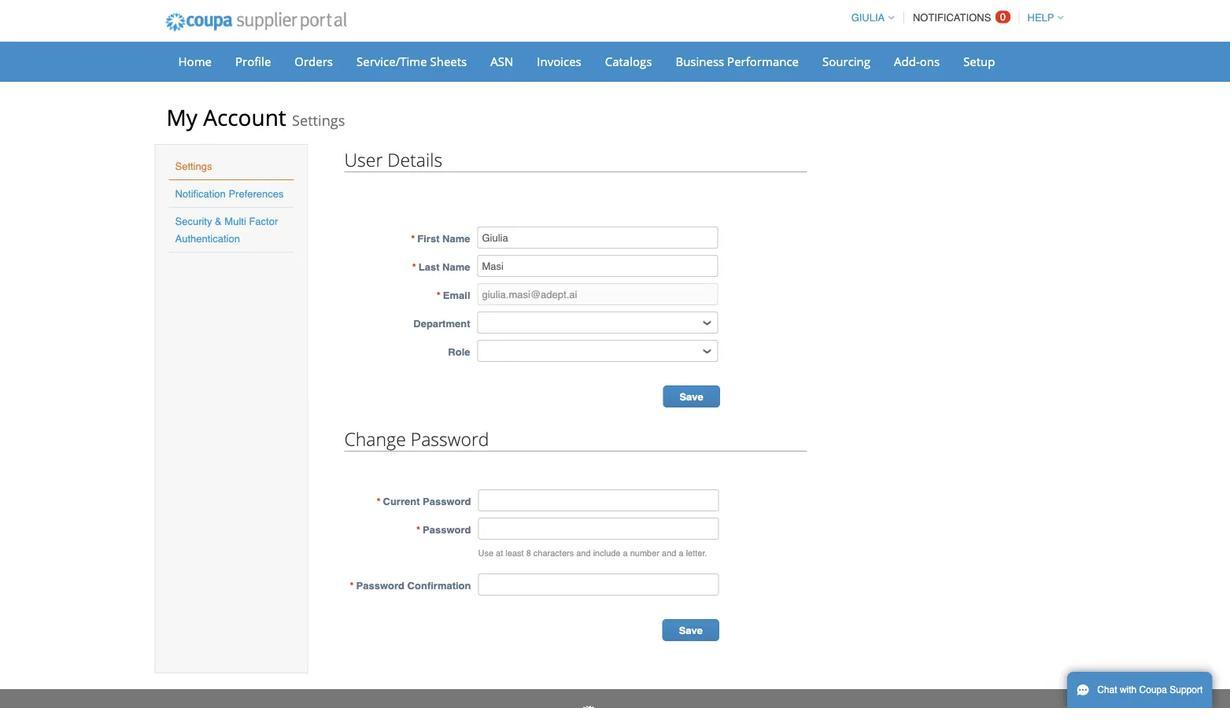 Task type: describe. For each thing, give the bounding box(es) containing it.
characters
[[534, 549, 574, 559]]

0 vertical spatial save button
[[663, 386, 720, 408]]

email
[[443, 289, 470, 301]]

setup link
[[954, 50, 1006, 73]]

profile
[[235, 53, 271, 69]]

sourcing
[[823, 53, 871, 69]]

* for * last name
[[412, 261, 416, 273]]

chat
[[1098, 685, 1118, 696]]

service/time
[[357, 53, 427, 69]]

details
[[388, 147, 443, 172]]

chat with coupa support
[[1098, 685, 1203, 696]]

orders
[[295, 53, 333, 69]]

invoices link
[[527, 50, 592, 73]]

current
[[383, 496, 420, 507]]

setup
[[964, 53, 996, 69]]

department
[[414, 318, 470, 330]]

include
[[593, 549, 621, 559]]

settings link
[[175, 160, 212, 172]]

coupa
[[1140, 685, 1168, 696]]

* first name
[[411, 233, 470, 244]]

profile link
[[225, 50, 281, 73]]

at
[[496, 549, 503, 559]]

* password
[[417, 524, 471, 536]]

security & multi factor authentication link
[[175, 215, 278, 244]]

user details
[[344, 147, 443, 172]]

my account settings
[[167, 102, 345, 132]]

giulia
[[852, 12, 885, 24]]

settings inside my account settings
[[292, 111, 345, 130]]

* email
[[437, 289, 470, 301]]

2 a from the left
[[679, 549, 684, 559]]

notifications 0
[[913, 11, 1006, 24]]

business performance link
[[666, 50, 809, 73]]

* current password
[[377, 496, 471, 507]]

add-ons link
[[884, 50, 951, 73]]

notification preferences link
[[175, 188, 284, 200]]

account
[[203, 102, 286, 132]]

with
[[1120, 685, 1137, 696]]

1 vertical spatial settings
[[175, 160, 212, 172]]

* for * password confirmation
[[350, 580, 354, 592]]

business performance
[[676, 53, 799, 69]]

preferences
[[229, 188, 284, 200]]

1 vertical spatial save button
[[663, 620, 720, 642]]

chat with coupa support button
[[1068, 672, 1213, 709]]

home link
[[168, 50, 222, 73]]

asn link
[[481, 50, 524, 73]]

notifications
[[913, 12, 992, 24]]

home
[[178, 53, 212, 69]]

0 horizontal spatial coupa supplier portal image
[[155, 2, 358, 42]]

add-
[[895, 53, 920, 69]]

letter.
[[686, 549, 708, 559]]



Task type: locate. For each thing, give the bounding box(es) containing it.
change
[[344, 427, 406, 451]]

name for * first name
[[443, 233, 470, 244]]

None password field
[[478, 490, 719, 512], [478, 518, 719, 540], [478, 574, 719, 596], [478, 490, 719, 512], [478, 518, 719, 540], [478, 574, 719, 596]]

0 vertical spatial settings
[[292, 111, 345, 130]]

password for * password confirmation
[[356, 580, 405, 592]]

1 horizontal spatial coupa supplier portal image
[[576, 706, 655, 709]]

* for * email
[[437, 289, 441, 301]]

password for change password
[[411, 427, 489, 451]]

password up * current password
[[411, 427, 489, 451]]

help link
[[1021, 12, 1064, 24]]

* password confirmation
[[350, 580, 471, 592]]

0 vertical spatial save
[[680, 391, 704, 403]]

support
[[1170, 685, 1203, 696]]

8
[[526, 549, 531, 559]]

password up the * password
[[423, 496, 471, 507]]

coupa supplier portal image
[[155, 2, 358, 42], [576, 706, 655, 709]]

2 and from the left
[[662, 549, 677, 559]]

0 horizontal spatial settings
[[175, 160, 212, 172]]

number
[[630, 549, 660, 559]]

and
[[577, 549, 591, 559], [662, 549, 677, 559]]

1 a from the left
[[623, 549, 628, 559]]

invoices
[[537, 53, 582, 69]]

0 vertical spatial coupa supplier portal image
[[155, 2, 358, 42]]

2 name from the top
[[443, 261, 470, 273]]

a right include
[[623, 549, 628, 559]]

None text field
[[478, 227, 719, 249], [478, 283, 719, 306], [478, 227, 719, 249], [478, 283, 719, 306]]

add-ons
[[895, 53, 940, 69]]

name for * last name
[[443, 261, 470, 273]]

ons
[[920, 53, 940, 69]]

multi
[[225, 215, 246, 227]]

performance
[[728, 53, 799, 69]]

service/time sheets
[[357, 53, 467, 69]]

a
[[623, 549, 628, 559], [679, 549, 684, 559]]

use
[[478, 549, 494, 559]]

navigation containing notifications 0
[[845, 2, 1064, 33]]

None text field
[[478, 255, 719, 277]]

* for * first name
[[411, 233, 415, 244]]

settings
[[292, 111, 345, 130], [175, 160, 212, 172]]

* last name
[[412, 261, 470, 273]]

help
[[1028, 12, 1055, 24]]

and left include
[[577, 549, 591, 559]]

1 vertical spatial save
[[679, 625, 703, 637]]

&
[[215, 215, 222, 227]]

1 horizontal spatial and
[[662, 549, 677, 559]]

1 and from the left
[[577, 549, 591, 559]]

catalogs link
[[595, 50, 663, 73]]

0 vertical spatial name
[[443, 233, 470, 244]]

password for * password
[[423, 524, 471, 536]]

user
[[344, 147, 383, 172]]

name right first on the top of the page
[[443, 233, 470, 244]]

notification
[[175, 188, 226, 200]]

factor
[[249, 215, 278, 227]]

role
[[448, 346, 470, 358]]

last
[[419, 261, 440, 273]]

navigation
[[845, 2, 1064, 33]]

1 vertical spatial name
[[443, 261, 470, 273]]

password down * current password
[[423, 524, 471, 536]]

password left confirmation
[[356, 580, 405, 592]]

asn
[[491, 53, 514, 69]]

notification preferences
[[175, 188, 284, 200]]

1 vertical spatial coupa supplier portal image
[[576, 706, 655, 709]]

save
[[680, 391, 704, 403], [679, 625, 703, 637]]

security & multi factor authentication
[[175, 215, 278, 244]]

0 horizontal spatial a
[[623, 549, 628, 559]]

and right number
[[662, 549, 677, 559]]

name
[[443, 233, 470, 244], [443, 261, 470, 273]]

business
[[676, 53, 725, 69]]

settings up notification
[[175, 160, 212, 172]]

password
[[411, 427, 489, 451], [423, 496, 471, 507], [423, 524, 471, 536], [356, 580, 405, 592]]

confirmation
[[408, 580, 471, 592]]

* for * current password
[[377, 496, 381, 507]]

my
[[167, 102, 198, 132]]

sheets
[[430, 53, 467, 69]]

first
[[418, 233, 440, 244]]

orders link
[[284, 50, 343, 73]]

name right last
[[443, 261, 470, 273]]

authentication
[[175, 233, 240, 244]]

security
[[175, 215, 212, 227]]

1 name from the top
[[443, 233, 470, 244]]

use at least 8 characters and include a number and a letter.
[[478, 549, 708, 559]]

change password
[[344, 427, 489, 451]]

1 horizontal spatial settings
[[292, 111, 345, 130]]

service/time sheets link
[[346, 50, 477, 73]]

*
[[411, 233, 415, 244], [412, 261, 416, 273], [437, 289, 441, 301], [377, 496, 381, 507], [417, 524, 421, 536], [350, 580, 354, 592]]

save button
[[663, 386, 720, 408], [663, 620, 720, 642]]

giulia link
[[845, 12, 895, 24]]

sourcing link
[[813, 50, 881, 73]]

1 horizontal spatial a
[[679, 549, 684, 559]]

0
[[1001, 11, 1006, 23]]

a left letter.
[[679, 549, 684, 559]]

settings down orders 'link'
[[292, 111, 345, 130]]

* for * password
[[417, 524, 421, 536]]

0 horizontal spatial and
[[577, 549, 591, 559]]

catalogs
[[605, 53, 652, 69]]

least
[[506, 549, 524, 559]]



Task type: vqa. For each thing, say whether or not it's contained in the screenshot.
Help "Link"
yes



